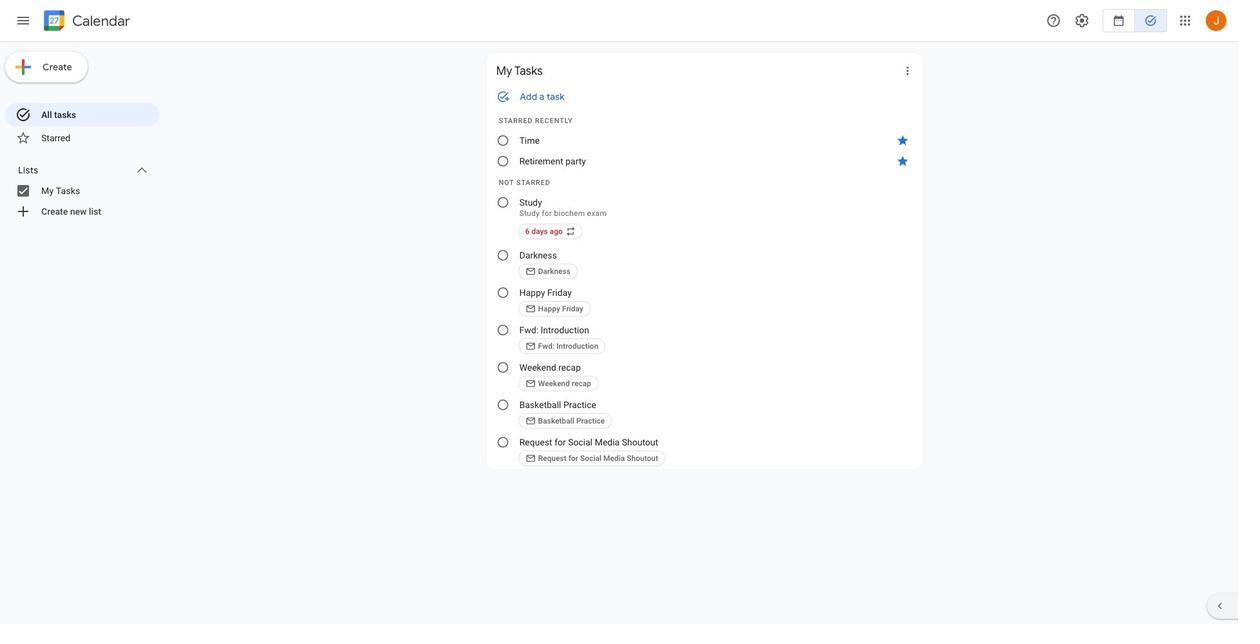Task type: locate. For each thing, give the bounding box(es) containing it.
heading
[[70, 13, 130, 29]]

support menu image
[[1047, 13, 1062, 28]]

settings menu image
[[1075, 13, 1090, 28]]



Task type: describe. For each thing, give the bounding box(es) containing it.
heading inside calendar element
[[70, 13, 130, 29]]

tasks sidebar image
[[15, 13, 31, 28]]

calendar element
[[41, 8, 130, 36]]



Task type: vqa. For each thing, say whether or not it's contained in the screenshot.
Boomers
no



